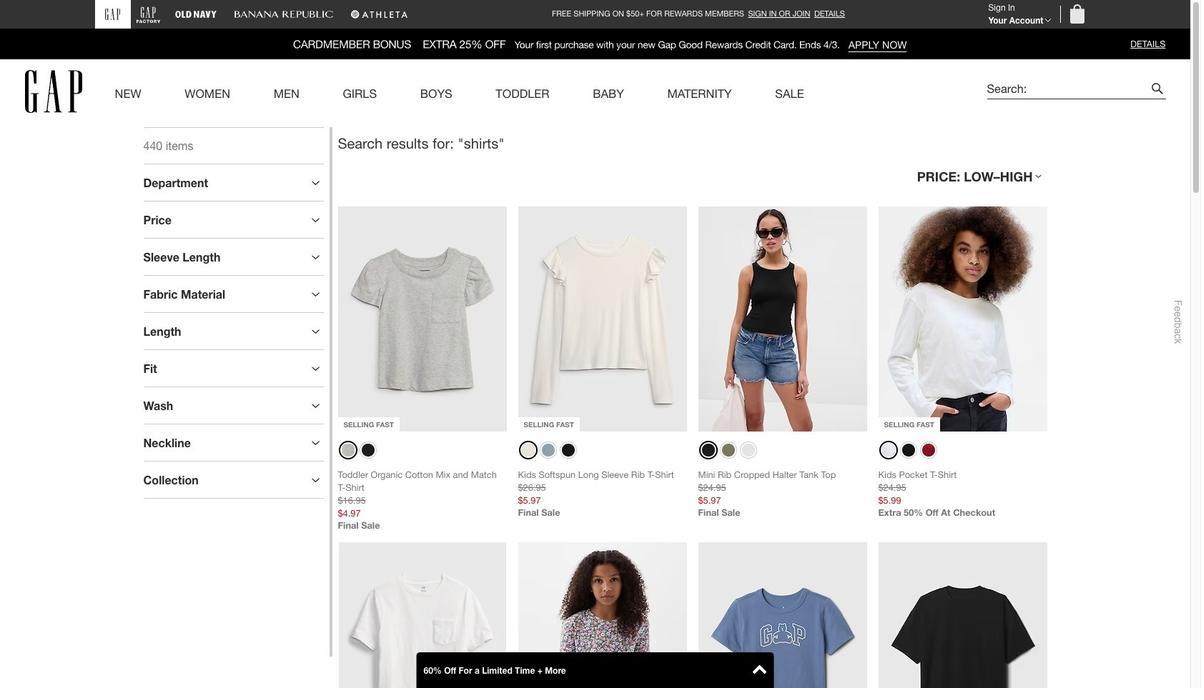 Task type: locate. For each thing, give the bounding box(es) containing it.
60% off for a limited time + extra 50% off sale image
[[0, 29, 1191, 60]]

kids softspun long sleeve rib t-shirt image
[[518, 207, 687, 432]]

1 horizontal spatial was $24.95 text field
[[879, 483, 907, 494]]

kids vintage t-shirt image
[[518, 543, 687, 689]]

was $24.95 text field for now $5.99 text field
[[879, 483, 907, 494]]

gap logo image
[[25, 70, 82, 113]]

kids pocket t-shirt image
[[879, 207, 1048, 432], [338, 543, 507, 689]]

gap image
[[105, 8, 120, 20]]

was $24.95 text field for now $5.97 text box
[[699, 483, 727, 494]]

kids recycled t-shirt image
[[879, 543, 1048, 689]]

Now $5.97 text field
[[699, 495, 867, 508]]

0 horizontal spatial kids pocket t-shirt image
[[338, 543, 507, 689]]

Was $16.95 text field
[[338, 496, 366, 507]]

toddler organic cotton mix and match t-shirt image
[[338, 207, 507, 432]]

None search field
[[973, 71, 1167, 113]]

440 items in the product grid element
[[143, 140, 194, 153]]

0 horizontal spatial was $24.95 text field
[[699, 483, 727, 494]]

2 was $24.95 text field from the left
[[879, 483, 907, 494]]

1 was $24.95 text field from the left
[[699, 483, 727, 494]]

1 horizontal spatial kids pocket t-shirt image
[[879, 207, 1048, 432]]

babygap mix and match logo t-shirt image
[[699, 543, 867, 689]]

Was $24.95 text field
[[699, 483, 727, 494], [879, 483, 907, 494]]

Now $5.97 text field
[[518, 495, 687, 508]]

Now $5.99 text field
[[879, 495, 1048, 508]]

old navy image
[[175, 6, 216, 23]]



Task type: vqa. For each thing, say whether or not it's contained in the screenshot.
Now $29.00 text box
no



Task type: describe. For each thing, give the bounding box(es) containing it.
Was $26.95 text field
[[518, 483, 546, 494]]

open my account menu image
[[1045, 18, 1052, 23]]

search search field
[[988, 78, 1148, 99]]

gap factory image
[[136, 5, 161, 23]]

mini rib cropped halter tank top image
[[699, 207, 867, 432]]

banana republic image
[[234, 6, 333, 23]]

1 vertical spatial kids pocket t-shirt image
[[338, 543, 507, 689]]

Now $4.97 text field
[[338, 508, 507, 521]]

athleta image
[[350, 6, 408, 23]]

0 vertical spatial kids pocket t-shirt image
[[879, 207, 1048, 432]]



